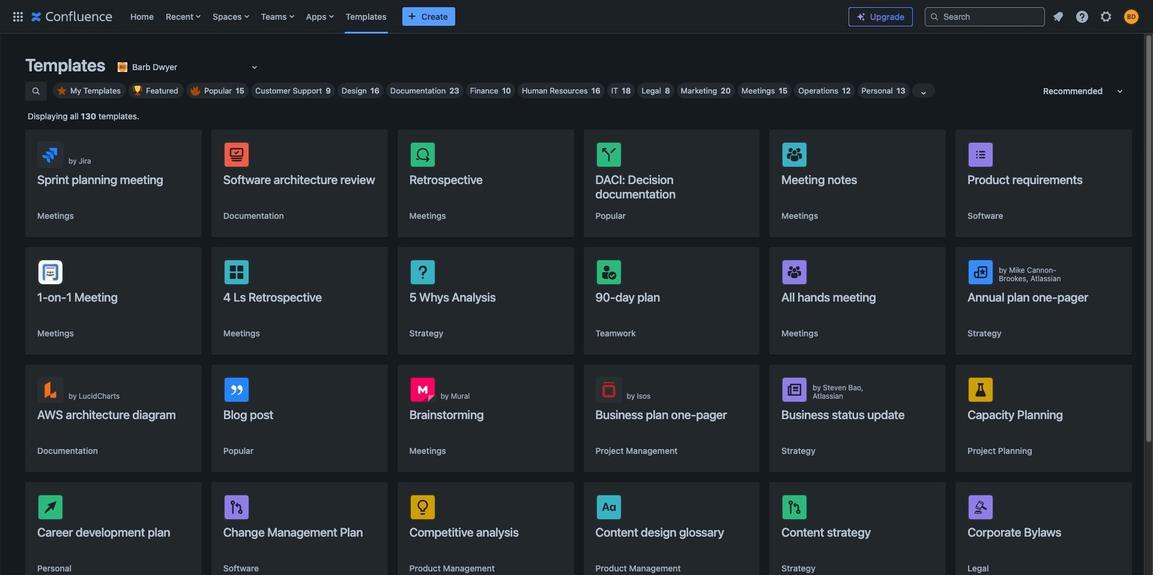 Task type: vqa. For each thing, say whether or not it's contained in the screenshot.
Sidebar navigation image
no



Task type: locate. For each thing, give the bounding box(es) containing it.
banner
[[0, 0, 1153, 36]]

premium image
[[856, 12, 866, 22]]

appswitcher icon image
[[11, 9, 25, 24]]

notification icon image
[[1051, 9, 1065, 24]]

confluence image
[[31, 9, 112, 24], [31, 9, 112, 24]]

search image
[[930, 12, 939, 21]]

list
[[124, 0, 839, 33], [1047, 6, 1146, 27]]

None search field
[[925, 7, 1045, 26]]

None text field
[[116, 61, 118, 73]]

0 horizontal spatial list
[[124, 0, 839, 33]]

help icon image
[[1075, 9, 1090, 24]]

1 horizontal spatial list
[[1047, 6, 1146, 27]]

Search field
[[925, 7, 1045, 26]]



Task type: describe. For each thing, give the bounding box(es) containing it.
open search bar image
[[31, 86, 41, 96]]

settings icon image
[[1099, 9, 1114, 24]]

list for premium image
[[1047, 6, 1146, 27]]

more categories image
[[916, 86, 931, 100]]

global element
[[7, 0, 839, 33]]

list for appswitcher icon
[[124, 0, 839, 33]]

open image
[[248, 60, 262, 74]]



